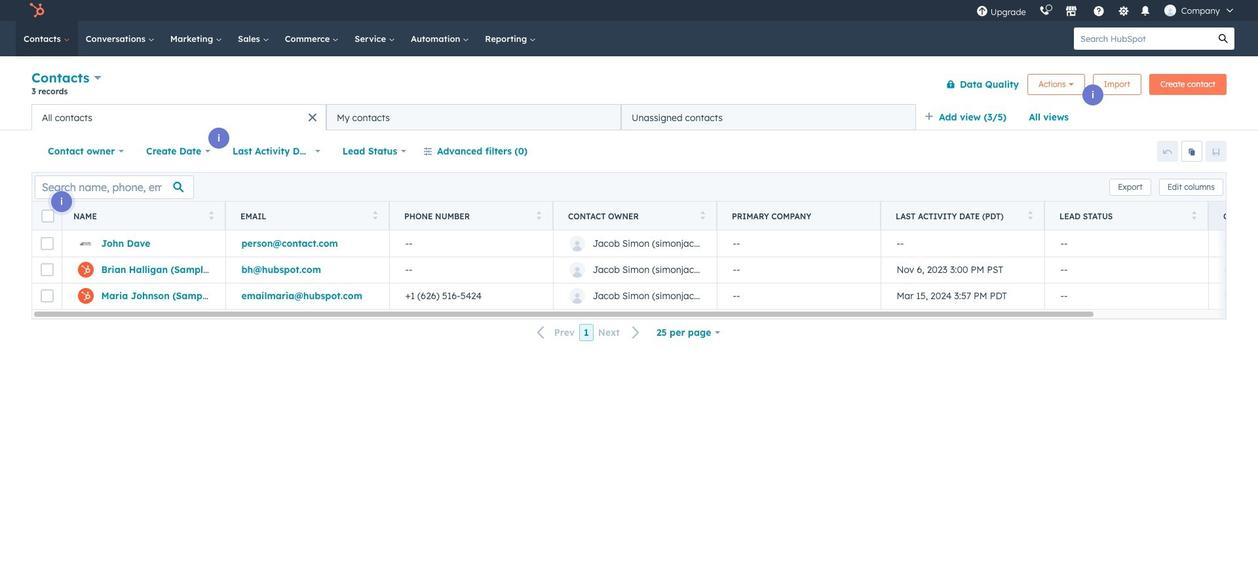 Task type: describe. For each thing, give the bounding box(es) containing it.
pagination navigation
[[529, 324, 648, 342]]

3 press to sort. element from the left
[[536, 211, 541, 222]]

5 press to sort. element from the left
[[1028, 211, 1033, 222]]

jacob simon image
[[1165, 5, 1176, 16]]



Task type: vqa. For each thing, say whether or not it's contained in the screenshot.
Marketplaces image
yes



Task type: locate. For each thing, give the bounding box(es) containing it.
2 press to sort. image from the left
[[700, 211, 705, 220]]

press to sort. image
[[209, 211, 214, 220], [373, 211, 378, 220], [1192, 211, 1197, 220]]

2 press to sort. element from the left
[[373, 211, 378, 222]]

1 press to sort. image from the left
[[209, 211, 214, 220]]

column header
[[717, 202, 882, 231]]

menu
[[970, 0, 1243, 21]]

6 press to sort. element from the left
[[1192, 211, 1197, 222]]

0 horizontal spatial press to sort. image
[[536, 211, 541, 220]]

0 horizontal spatial press to sort. image
[[209, 211, 214, 220]]

banner
[[31, 67, 1227, 104]]

3 press to sort. image from the left
[[1192, 211, 1197, 220]]

2 press to sort. image from the left
[[373, 211, 378, 220]]

marketplaces image
[[1066, 6, 1077, 18]]

press to sort. image for 1st press to sort. element
[[209, 211, 214, 220]]

press to sort. image
[[536, 211, 541, 220], [700, 211, 705, 220], [1028, 211, 1033, 220]]

2 horizontal spatial press to sort. image
[[1028, 211, 1033, 220]]

1 horizontal spatial press to sort. image
[[700, 211, 705, 220]]

2 horizontal spatial press to sort. image
[[1192, 211, 1197, 220]]

press to sort. image for 6th press to sort. element
[[1192, 211, 1197, 220]]

4 press to sort. element from the left
[[700, 211, 705, 222]]

1 press to sort. image from the left
[[536, 211, 541, 220]]

Search HubSpot search field
[[1074, 28, 1213, 50]]

press to sort. element
[[209, 211, 214, 222], [373, 211, 378, 222], [536, 211, 541, 222], [700, 211, 705, 222], [1028, 211, 1033, 222], [1192, 211, 1197, 222]]

3 press to sort. image from the left
[[1028, 211, 1033, 220]]

press to sort. image for second press to sort. element from the left
[[373, 211, 378, 220]]

Search name, phone, email addresses, or company search field
[[35, 175, 194, 199]]

1 horizontal spatial press to sort. image
[[373, 211, 378, 220]]

1 press to sort. element from the left
[[209, 211, 214, 222]]



